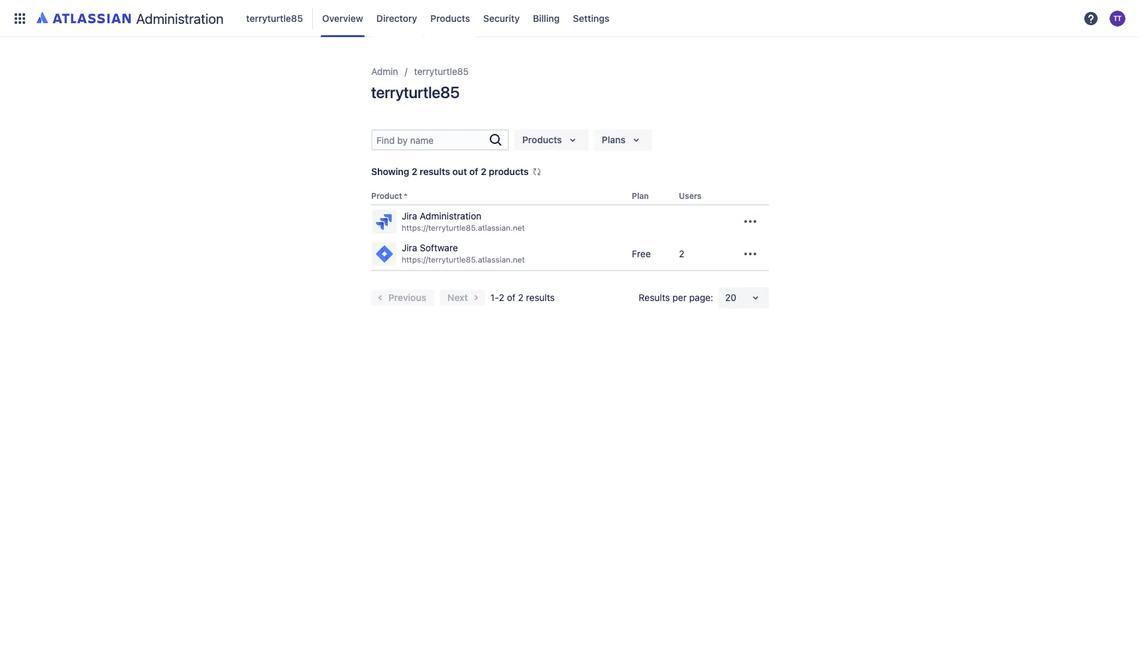 Task type: locate. For each thing, give the bounding box(es) containing it.
settings
[[573, 12, 610, 24]]

results
[[420, 166, 450, 177], [526, 292, 555, 303]]

software
[[420, 242, 458, 254]]

jira right jira administration image
[[402, 210, 417, 222]]

jira right jira software icon
[[402, 242, 417, 254]]

results left out
[[420, 166, 450, 177]]

administration inside jira administration https://terryturtle85.atlassian.net
[[420, 210, 482, 222]]

1 vertical spatial https://terryturtle85.atlassian.net
[[402, 255, 525, 265]]

1 vertical spatial jira
[[402, 242, 417, 254]]

of right out
[[470, 166, 479, 177]]

https://terryturtle85.atlassian.net for jira software
[[402, 255, 525, 265]]

1 vertical spatial products
[[523, 134, 562, 145]]

search image
[[488, 132, 504, 148]]

products up refresh "icon"
[[523, 134, 562, 145]]

products for the "products" dropdown button
[[523, 134, 562, 145]]

https://terryturtle85.atlassian.net for jira administration
[[402, 223, 525, 233]]

results
[[639, 292, 670, 303]]

0 vertical spatial results
[[420, 166, 450, 177]]

administration
[[136, 10, 224, 26], [420, 210, 482, 222]]

1 horizontal spatial terryturtle85 link
[[414, 64, 469, 80]]

jira administration image
[[374, 211, 395, 232]]

0 horizontal spatial of
[[470, 166, 479, 177]]

jira inside jira administration https://terryturtle85.atlassian.net
[[402, 210, 417, 222]]

previous image
[[373, 290, 389, 305]]

2 https://terryturtle85.atlassian.net from the top
[[402, 255, 525, 265]]

jira for jira software
[[402, 242, 417, 254]]

terryturtle85 link
[[242, 8, 307, 29], [414, 64, 469, 80]]

out
[[453, 166, 467, 177]]

administration inside global navigation element
[[136, 10, 224, 26]]

1-
[[491, 292, 499, 303]]

0 vertical spatial https://terryturtle85.atlassian.net
[[402, 223, 525, 233]]

products
[[431, 12, 470, 24], [523, 134, 562, 145]]

0 horizontal spatial administration
[[136, 10, 224, 26]]

of right 1-
[[507, 292, 516, 303]]

2
[[412, 166, 418, 177], [481, 166, 487, 177], [679, 248, 685, 259], [499, 292, 505, 303], [518, 292, 524, 303]]

settings link
[[569, 8, 614, 29]]

products link
[[427, 8, 474, 29]]

1 jira from the top
[[402, 210, 417, 222]]

1 horizontal spatial of
[[507, 292, 516, 303]]

2 jira from the top
[[402, 242, 417, 254]]

20
[[725, 292, 737, 303]]

0 horizontal spatial products
[[431, 12, 470, 24]]

1 vertical spatial administration
[[420, 210, 482, 222]]

products inside dropdown button
[[523, 134, 562, 145]]

1 horizontal spatial products
[[523, 134, 562, 145]]

1 horizontal spatial results
[[526, 292, 555, 303]]

0 vertical spatial terryturtle85
[[246, 12, 303, 24]]

1 https://terryturtle85.atlassian.net from the top
[[402, 223, 525, 233]]

terryturtle85
[[246, 12, 303, 24], [414, 66, 469, 77], [371, 83, 460, 101]]

free
[[632, 248, 651, 259]]

results right 1-
[[526, 292, 555, 303]]

products inside global navigation element
[[431, 12, 470, 24]]

billing
[[533, 12, 560, 24]]

0 vertical spatial products
[[431, 12, 470, 24]]

https://terryturtle85.atlassian.net down "software"
[[402, 255, 525, 265]]

0 horizontal spatial terryturtle85 link
[[242, 8, 307, 29]]

directory link
[[373, 8, 421, 29]]

security
[[484, 12, 520, 24]]

https://terryturtle85.atlassian.net up jira software https://terryturtle85.atlassian.net
[[402, 223, 525, 233]]

jira inside jira software https://terryturtle85.atlassian.net
[[402, 242, 417, 254]]

jira software image
[[374, 243, 395, 264]]

admin link
[[371, 64, 398, 80]]

jira software https://terryturtle85.atlassian.net
[[402, 242, 525, 265]]

https://terryturtle85.atlassian.net
[[402, 223, 525, 233], [402, 255, 525, 265]]

jira
[[402, 210, 417, 222], [402, 242, 417, 254]]

1 vertical spatial of
[[507, 292, 516, 303]]

0 horizontal spatial results
[[420, 166, 450, 177]]

0 vertical spatial jira
[[402, 210, 417, 222]]

jira for jira administration
[[402, 210, 417, 222]]

products
[[489, 166, 529, 177]]

2 right free
[[679, 248, 685, 259]]

appswitcher icon image
[[12, 10, 28, 26]]

1 vertical spatial terryturtle85 link
[[414, 64, 469, 80]]

jira administration https://terryturtle85.atlassian.net
[[402, 210, 525, 233]]

1 vertical spatial results
[[526, 292, 555, 303]]

0 vertical spatial administration
[[136, 10, 224, 26]]

atlassian image
[[36, 9, 131, 25], [36, 9, 131, 25]]

products left security
[[431, 12, 470, 24]]

2 right out
[[481, 166, 487, 177]]

of
[[470, 166, 479, 177], [507, 292, 516, 303]]

1 horizontal spatial administration
[[420, 210, 482, 222]]



Task type: vqa. For each thing, say whether or not it's contained in the screenshot.
date at the top right of the page
no



Task type: describe. For each thing, give the bounding box(es) containing it.
plan
[[632, 191, 649, 201]]

showing
[[371, 166, 409, 177]]

2 right showing
[[412, 166, 418, 177]]

admin
[[371, 66, 398, 77]]

open image
[[748, 290, 764, 305]]

product
[[371, 191, 402, 201]]

help icon image
[[1084, 10, 1099, 26]]

results per page:
[[639, 292, 713, 303]]

users
[[679, 191, 702, 201]]

next image
[[468, 290, 484, 305]]

0 vertical spatial of
[[470, 166, 479, 177]]

overview
[[322, 12, 363, 24]]

directory
[[377, 12, 417, 24]]

page:
[[689, 292, 713, 303]]

administration link
[[32, 8, 229, 29]]

showing 2 results out of 2 products
[[371, 166, 529, 177]]

1 vertical spatial terryturtle85
[[414, 66, 469, 77]]

2 right next image
[[499, 292, 505, 303]]

plans
[[602, 134, 626, 145]]

jira administration image
[[374, 211, 395, 232]]

Search text field
[[373, 131, 488, 149]]

overview link
[[318, 8, 367, 29]]

administration banner
[[0, 0, 1141, 37]]

per
[[673, 292, 687, 303]]

global navigation element
[[8, 0, 1080, 37]]

products button
[[515, 129, 589, 151]]

2 right 1-
[[518, 292, 524, 303]]

account image
[[1110, 10, 1126, 26]]

terryturtle85 inside global navigation element
[[246, 12, 303, 24]]

2 vertical spatial terryturtle85
[[371, 83, 460, 101]]

0 vertical spatial terryturtle85 link
[[242, 8, 307, 29]]

products for products link
[[431, 12, 470, 24]]

plans button
[[594, 129, 652, 151]]

jira software image
[[374, 243, 395, 264]]

1-2 of 2 results
[[491, 292, 555, 303]]

security link
[[480, 8, 524, 29]]

billing link
[[529, 8, 564, 29]]

refresh image
[[532, 166, 542, 177]]



